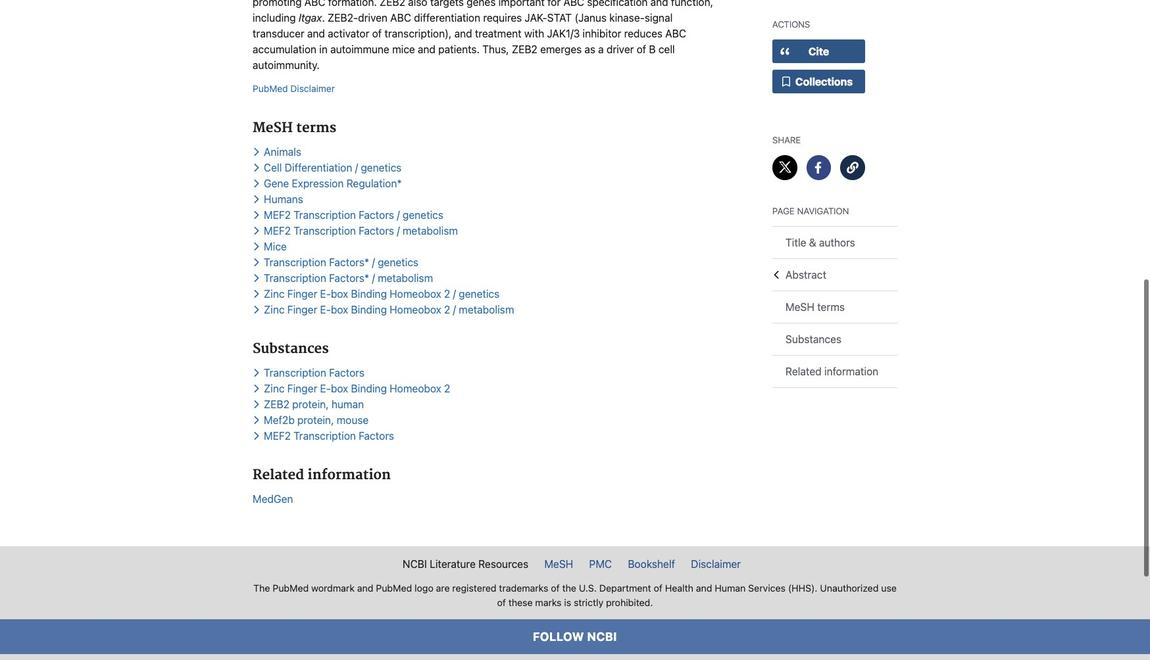 Task type: locate. For each thing, give the bounding box(es) containing it.
and
[[307, 28, 325, 39], [455, 28, 472, 39], [418, 43, 436, 55], [357, 583, 373, 594], [696, 583, 712, 594]]

of
[[372, 28, 382, 39], [637, 43, 647, 55], [551, 583, 560, 594], [654, 583, 663, 594], [497, 598, 506, 609]]

resources
[[479, 559, 529, 571]]

related up medgen
[[253, 467, 304, 484]]

2 zinc from the top
[[264, 304, 285, 316]]

binding down zinc finger e-box binding homeobox 2 / genetics dropdown button
[[351, 304, 387, 316]]

related information down "substances" link
[[786, 366, 879, 377]]

factors* up transcription factors* / metabolism dropdown button
[[329, 257, 369, 268]]

mouse
[[337, 415, 369, 426]]

1 vertical spatial binding
[[351, 304, 387, 316]]

3 binding from the top
[[351, 383, 387, 395]]

0 vertical spatial metabolism
[[403, 225, 458, 237]]

b
[[649, 43, 656, 55]]

1 homeobox from the top
[[390, 288, 442, 300]]

3 homeobox from the top
[[390, 383, 442, 395]]

0 vertical spatial ncbi
[[403, 559, 427, 571]]

pubmed right the
[[273, 583, 309, 594]]

1 vertical spatial disclaimer
[[691, 559, 741, 571]]

2 vertical spatial e-
[[320, 383, 331, 395]]

2 binding from the top
[[351, 304, 387, 316]]

2 vertical spatial zinc
[[264, 383, 285, 395]]

1 horizontal spatial information
[[825, 366, 879, 377]]

2 2 from the top
[[444, 304, 450, 316]]

mice
[[392, 43, 415, 55]]

related
[[786, 366, 822, 377], [253, 467, 304, 484]]

2 vertical spatial box
[[331, 383, 348, 395]]

mesh up the
[[545, 559, 573, 571]]

these
[[509, 598, 533, 609]]

factors* down "transcription factors* / genetics" dropdown button
[[329, 272, 369, 284]]

0 vertical spatial box
[[331, 288, 348, 300]]

. zeb2-driven abc differentiation requires jak-stat (janus kinase-signal transducer and activator of transcription), and treatment with jak1/3 inhibitor reduces abc accumulation in autoimmune mice and patients. thus, zeb2 emerges as a driver of b cell autoimmunity.
[[253, 12, 687, 71]]

1 horizontal spatial abc
[[666, 28, 687, 39]]

3 box from the top
[[331, 383, 348, 395]]

related down "substances" link
[[786, 366, 822, 377]]

disclaimer up the human on the bottom of page
[[691, 559, 741, 571]]

pubmed
[[253, 83, 288, 94], [273, 583, 309, 594], [376, 583, 412, 594]]

1 vertical spatial ncbi
[[588, 631, 617, 645]]

0 horizontal spatial zeb2
[[264, 399, 290, 411]]

binding up human
[[351, 383, 387, 395]]

1 vertical spatial e-
[[320, 304, 331, 316]]

prohibited.
[[606, 598, 653, 609]]

2
[[444, 288, 450, 300], [444, 304, 450, 316], [444, 383, 450, 395]]

binding
[[351, 288, 387, 300], [351, 304, 387, 316], [351, 383, 387, 395]]

0 horizontal spatial related
[[253, 467, 304, 484]]

1 vertical spatial homeobox
[[390, 304, 442, 316]]

substances up transcription factors dropdown button
[[253, 341, 329, 358]]

factors down mouse
[[359, 430, 394, 442]]

3 mef2 from the top
[[264, 430, 291, 442]]

1 horizontal spatial ncbi
[[588, 631, 617, 645]]

3 finger from the top
[[287, 383, 317, 395]]

mesh down abstract
[[786, 301, 815, 313]]

logo
[[415, 583, 434, 594]]

2 vertical spatial 2
[[444, 383, 450, 395]]

protein, down zeb2 protein, human dropdown button
[[298, 415, 334, 426]]

mef2 transcription factors / metabolism button
[[253, 225, 461, 237]]

information down mef2 transcription factors dropdown button
[[308, 467, 391, 484]]

mesh terms down abstract
[[786, 301, 845, 313]]

as
[[585, 43, 596, 55]]

factors down mef2 transcription factors / genetics 'dropdown button'
[[359, 225, 394, 237]]

mef2 transcription factors button
[[253, 430, 398, 442]]

protein, up the mef2b protein, mouse dropdown button
[[292, 399, 329, 411]]

regulation*
[[347, 178, 402, 189]]

substances down mesh terms link on the top
[[786, 333, 842, 345]]

mice button
[[253, 241, 290, 253]]

literature
[[430, 559, 476, 571]]

2 vertical spatial homeobox
[[390, 383, 442, 395]]

mef2 down mef2b
[[264, 430, 291, 442]]

box inside transcription factors zinc finger e-box binding homeobox 2 zeb2 protein, human mef2b protein, mouse mef2 transcription factors
[[331, 383, 348, 395]]

zeb2 up mef2b
[[264, 399, 290, 411]]

transcription factors* / genetics button
[[253, 257, 422, 268]]

0 vertical spatial mesh
[[253, 120, 293, 137]]

health
[[665, 583, 694, 594]]

terms up differentiation
[[296, 120, 337, 137]]

cite button
[[773, 39, 866, 63]]

terms
[[296, 120, 337, 137], [818, 301, 845, 313]]

related information
[[786, 366, 879, 377], [253, 467, 391, 484]]

cell differentiation / genetics button
[[253, 162, 405, 174]]

abc
[[390, 12, 411, 24], [666, 28, 687, 39]]

transducer
[[253, 28, 305, 39]]

2 box from the top
[[331, 304, 348, 316]]

0 horizontal spatial abc
[[390, 12, 411, 24]]

abc up cell
[[666, 28, 687, 39]]

title & authors link
[[773, 227, 898, 258]]

cell
[[659, 43, 675, 55]]

2 vertical spatial mesh
[[545, 559, 573, 571]]

2 vertical spatial mef2
[[264, 430, 291, 442]]

mice
[[264, 241, 287, 253]]

0 vertical spatial 2
[[444, 288, 450, 300]]

0 horizontal spatial information
[[308, 467, 391, 484]]

1 vertical spatial protein,
[[298, 415, 334, 426]]

mef2 down humans dropdown button
[[264, 209, 291, 221]]

0 vertical spatial binding
[[351, 288, 387, 300]]

0 vertical spatial factors*
[[329, 257, 369, 268]]

homeobox inside transcription factors zinc finger e-box binding homeobox 2 zeb2 protein, human mef2b protein, mouse mef2 transcription factors
[[390, 383, 442, 395]]

0 horizontal spatial mesh
[[253, 120, 293, 137]]

0 vertical spatial homeobox
[[390, 288, 442, 300]]

mef2
[[264, 209, 291, 221], [264, 225, 291, 237], [264, 430, 291, 442]]

with
[[524, 28, 544, 39]]

transcription),
[[385, 28, 452, 39]]

information down "substances" link
[[825, 366, 879, 377]]

2 vertical spatial metabolism
[[459, 304, 514, 316]]

itgax
[[299, 12, 322, 24]]

patients.
[[438, 43, 480, 55]]

0 vertical spatial terms
[[296, 120, 337, 137]]

zeb2 down with
[[512, 43, 538, 55]]

0 vertical spatial zinc
[[264, 288, 285, 300]]

2 homeobox from the top
[[390, 304, 442, 316]]

medgen link
[[253, 494, 293, 505]]

signal
[[645, 12, 673, 24]]

the
[[253, 583, 270, 594]]

&
[[809, 237, 817, 248]]

information
[[825, 366, 879, 377], [308, 467, 391, 484]]

zinc finger e-box binding homeobox 2 / genetics button
[[253, 288, 503, 300]]

0 horizontal spatial substances
[[253, 341, 329, 358]]

1 horizontal spatial related information
[[786, 366, 879, 377]]

1 vertical spatial mesh
[[786, 301, 815, 313]]

navigation
[[798, 204, 849, 216]]

registered
[[452, 583, 497, 594]]

e- inside transcription factors zinc finger e-box binding homeobox 2 zeb2 protein, human mef2b protein, mouse mef2 transcription factors
[[320, 383, 331, 395]]

ncbi down strictly
[[588, 631, 617, 645]]

3 zinc from the top
[[264, 383, 285, 395]]

activator
[[328, 28, 370, 39]]

e-
[[320, 288, 331, 300], [320, 304, 331, 316], [320, 383, 331, 395]]

ncbi up logo
[[403, 559, 427, 571]]

mef2 up mice
[[264, 225, 291, 237]]

1 horizontal spatial terms
[[818, 301, 845, 313]]

related information down mef2 transcription factors dropdown button
[[253, 467, 391, 484]]

mesh up animals dropdown button
[[253, 120, 293, 137]]

1 vertical spatial factors*
[[329, 272, 369, 284]]

pubmed left logo
[[376, 583, 412, 594]]

transcription
[[294, 209, 356, 221], [294, 225, 356, 237], [264, 257, 326, 268], [264, 272, 326, 284], [264, 367, 326, 379], [294, 430, 356, 442]]

title
[[786, 237, 807, 248]]

0 horizontal spatial terms
[[296, 120, 337, 137]]

0 horizontal spatial disclaimer
[[291, 83, 335, 94]]

and right wordmark
[[357, 583, 373, 594]]

1 vertical spatial information
[[308, 467, 391, 484]]

driven
[[358, 12, 388, 24]]

mesh link
[[538, 557, 580, 573]]

factors
[[359, 209, 394, 221], [359, 225, 394, 237], [329, 367, 365, 379], [359, 430, 394, 442]]

mesh terms up animals
[[253, 120, 337, 137]]

marks
[[535, 598, 562, 609]]

terms down abstract link
[[818, 301, 845, 313]]

zeb2 protein, human button
[[253, 399, 367, 411]]

and right health
[[696, 583, 712, 594]]

0 vertical spatial e-
[[320, 288, 331, 300]]

1 horizontal spatial disclaimer
[[691, 559, 741, 571]]

1 vertical spatial mef2
[[264, 225, 291, 237]]

binding inside transcription factors zinc finger e-box binding homeobox 2 zeb2 protein, human mef2b protein, mouse mef2 transcription factors
[[351, 383, 387, 395]]

1 horizontal spatial zeb2
[[512, 43, 538, 55]]

zinc finger e-box binding homeobox 2 button
[[253, 383, 454, 395]]

0 vertical spatial mesh terms
[[253, 120, 337, 137]]

abc up transcription),
[[390, 12, 411, 24]]

0 vertical spatial mef2
[[264, 209, 291, 221]]

0 vertical spatial information
[[825, 366, 879, 377]]

2 mef2 from the top
[[264, 225, 291, 237]]

mesh terms
[[253, 120, 337, 137], [786, 301, 845, 313]]

zeb2 inside '. zeb2-driven abc differentiation requires jak-stat (janus kinase-signal transducer and activator of transcription), and treatment with jak1/3 inhibitor reduces abc accumulation in autoimmune mice and patients. thus, zeb2 emerges as a driver of b cell autoimmunity.'
[[512, 43, 538, 55]]

disclaimer down autoimmunity.
[[291, 83, 335, 94]]

expression
[[292, 178, 344, 189]]

1 vertical spatial zinc
[[264, 304, 285, 316]]

box
[[331, 288, 348, 300], [331, 304, 348, 316], [331, 383, 348, 395]]

1 horizontal spatial mesh
[[545, 559, 573, 571]]

animals
[[264, 146, 302, 158]]

1 factors* from the top
[[329, 257, 369, 268]]

1 vertical spatial box
[[331, 304, 348, 316]]

title & authors
[[786, 237, 856, 248]]

1 horizontal spatial related
[[786, 366, 822, 377]]

humans
[[264, 193, 303, 205]]

binding up zinc finger e-box binding homeobox 2 / metabolism dropdown button
[[351, 288, 387, 300]]

finger inside transcription factors zinc finger e-box binding homeobox 2 zeb2 protein, human mef2b protein, mouse mef2 transcription factors
[[287, 383, 317, 395]]

1 vertical spatial 2
[[444, 304, 450, 316]]

2 vertical spatial finger
[[287, 383, 317, 395]]

1 horizontal spatial mesh terms
[[786, 301, 845, 313]]

0 horizontal spatial related information
[[253, 467, 391, 484]]

disclaimer
[[291, 83, 335, 94], [691, 559, 741, 571]]

3 2 from the top
[[444, 383, 450, 395]]

1 vertical spatial zeb2
[[264, 399, 290, 411]]

0 vertical spatial related information
[[786, 366, 879, 377]]

1 vertical spatial finger
[[287, 304, 317, 316]]

0 vertical spatial zeb2
[[512, 43, 538, 55]]

0 horizontal spatial ncbi
[[403, 559, 427, 571]]

stat
[[547, 12, 572, 24]]

factors*
[[329, 257, 369, 268], [329, 272, 369, 284]]

3 e- from the top
[[320, 383, 331, 395]]

2 vertical spatial binding
[[351, 383, 387, 395]]

0 vertical spatial finger
[[287, 288, 317, 300]]

homeobox
[[390, 288, 442, 300], [390, 304, 442, 316], [390, 383, 442, 395]]

reduces
[[624, 28, 663, 39]]



Task type: describe. For each thing, give the bounding box(es) containing it.
2 e- from the top
[[320, 304, 331, 316]]

unauthorized
[[820, 583, 879, 594]]

of left b
[[637, 43, 647, 55]]

pubmed disclaimer link
[[253, 83, 335, 94]]

accumulation
[[253, 43, 317, 55]]

is
[[564, 598, 571, 609]]

1 zinc from the top
[[264, 288, 285, 300]]

1 vertical spatial related
[[253, 467, 304, 484]]

mef2 inside transcription factors zinc finger e-box binding homeobox 2 zeb2 protein, human mef2b protein, mouse mef2 transcription factors
[[264, 430, 291, 442]]

are
[[436, 583, 450, 594]]

jak-
[[525, 12, 547, 24]]

bookshelf link
[[622, 557, 682, 573]]

zeb2 inside transcription factors zinc finger e-box binding homeobox 2 zeb2 protein, human mef2b protein, mouse mef2 transcription factors
[[264, 399, 290, 411]]

the
[[562, 583, 577, 594]]

zinc inside transcription factors zinc finger e-box binding homeobox 2 zeb2 protein, human mef2b protein, mouse mef2 transcription factors
[[264, 383, 285, 395]]

u.s.
[[579, 583, 597, 594]]

1 binding from the top
[[351, 288, 387, 300]]

2 horizontal spatial mesh
[[786, 301, 815, 313]]

of left these
[[497, 598, 506, 609]]

page
[[773, 204, 795, 216]]

(hhs).
[[788, 583, 818, 594]]

2 finger from the top
[[287, 304, 317, 316]]

and up patients.
[[455, 28, 472, 39]]

autoimmunity.
[[253, 59, 320, 71]]

wordmark
[[311, 583, 355, 594]]

autoimmune
[[330, 43, 390, 55]]

1 vertical spatial terms
[[818, 301, 845, 313]]

2 factors* from the top
[[329, 272, 369, 284]]

(janus
[[575, 12, 607, 24]]

abstract
[[786, 269, 827, 281]]

transcription factors button
[[253, 367, 368, 379]]

pmc
[[589, 559, 612, 571]]

1 finger from the top
[[287, 288, 317, 300]]

strictly
[[574, 598, 604, 609]]

thus,
[[483, 43, 509, 55]]

emerges
[[540, 43, 582, 55]]

of left health
[[654, 583, 663, 594]]

1 2 from the top
[[444, 288, 450, 300]]

and down transcription),
[[418, 43, 436, 55]]

use
[[882, 583, 897, 594]]

treatment
[[475, 28, 522, 39]]

0 vertical spatial abc
[[390, 12, 411, 24]]

collections button
[[773, 70, 866, 93]]

animals cell differentiation / genetics gene expression regulation* humans mef2 transcription factors / genetics mef2 transcription factors / metabolism mice transcription factors* / genetics transcription factors* / metabolism zinc finger e-box binding homeobox 2 / genetics zinc finger e-box binding homeobox 2 / metabolism
[[264, 146, 514, 316]]

1 vertical spatial related information
[[253, 467, 391, 484]]

mef2b
[[264, 415, 295, 426]]

1 mef2 from the top
[[264, 209, 291, 221]]

differentiation
[[414, 12, 481, 24]]

1 e- from the top
[[320, 288, 331, 300]]

0 vertical spatial related
[[786, 366, 822, 377]]

cell
[[264, 162, 282, 174]]

human
[[715, 583, 746, 594]]

a
[[598, 43, 604, 55]]

gene
[[264, 178, 289, 189]]

follow ncbi
[[533, 631, 617, 645]]

requires
[[483, 12, 522, 24]]

0 vertical spatial disclaimer
[[291, 83, 335, 94]]

1 horizontal spatial substances
[[786, 333, 842, 345]]

inhibitor
[[583, 28, 622, 39]]

medgen
[[253, 494, 293, 505]]

jak1/3
[[547, 28, 580, 39]]

and down itgax
[[307, 28, 325, 39]]

related information link
[[773, 356, 898, 387]]

humans button
[[253, 193, 307, 205]]

the pubmed wordmark and pubmed logo are registered trademarks of the u.s. department of health and human services (hhs). unauthorized use of these marks is strictly prohibited.
[[253, 583, 897, 609]]

ncbi literature resources
[[403, 559, 529, 571]]

1 box from the top
[[331, 288, 348, 300]]

page navigation
[[773, 204, 849, 216]]

actions
[[773, 18, 810, 30]]

1 vertical spatial metabolism
[[378, 272, 433, 284]]

transcription factors* / metabolism button
[[253, 272, 437, 284]]

1 vertical spatial mesh terms
[[786, 301, 845, 313]]

1 vertical spatial abc
[[666, 28, 687, 39]]

factors up mef2 transcription factors / metabolism dropdown button
[[359, 209, 394, 221]]

transcription factors zinc finger e-box binding homeobox 2 zeb2 protein, human mef2b protein, mouse mef2 transcription factors
[[264, 367, 450, 442]]

of left the
[[551, 583, 560, 594]]

substances link
[[773, 324, 898, 355]]

in
[[319, 43, 328, 55]]

kinase-
[[610, 12, 645, 24]]

gene expression regulation* button
[[253, 178, 405, 189]]

2 inside transcription factors zinc finger e-box binding homeobox 2 zeb2 protein, human mef2b protein, mouse mef2 transcription factors
[[444, 383, 450, 395]]

pmc link
[[583, 557, 619, 573]]

driver
[[607, 43, 634, 55]]

bookshelf
[[628, 559, 675, 571]]

abstract link
[[773, 259, 898, 291]]

pubmed down autoimmunity.
[[253, 83, 288, 94]]

.
[[322, 12, 325, 24]]

mesh terms link
[[773, 291, 898, 323]]

cite
[[809, 45, 829, 57]]

pubmed disclaimer
[[253, 83, 335, 94]]

mef2b protein, mouse button
[[253, 415, 372, 426]]

mef2 transcription factors / genetics button
[[253, 209, 447, 221]]

0 vertical spatial protein,
[[292, 399, 329, 411]]

0 horizontal spatial mesh terms
[[253, 120, 337, 137]]

factors up zinc finger e-box binding homeobox 2 dropdown button on the bottom of page
[[329, 367, 365, 379]]

zeb2-
[[328, 12, 358, 24]]

share
[[773, 134, 801, 145]]

services
[[749, 583, 786, 594]]

trademarks
[[499, 583, 549, 594]]

authors
[[819, 237, 856, 248]]

animals button
[[253, 146, 305, 158]]

of down the driven
[[372, 28, 382, 39]]



Task type: vqa. For each thing, say whether or not it's contained in the screenshot.
MeSH terms within 'link'
yes



